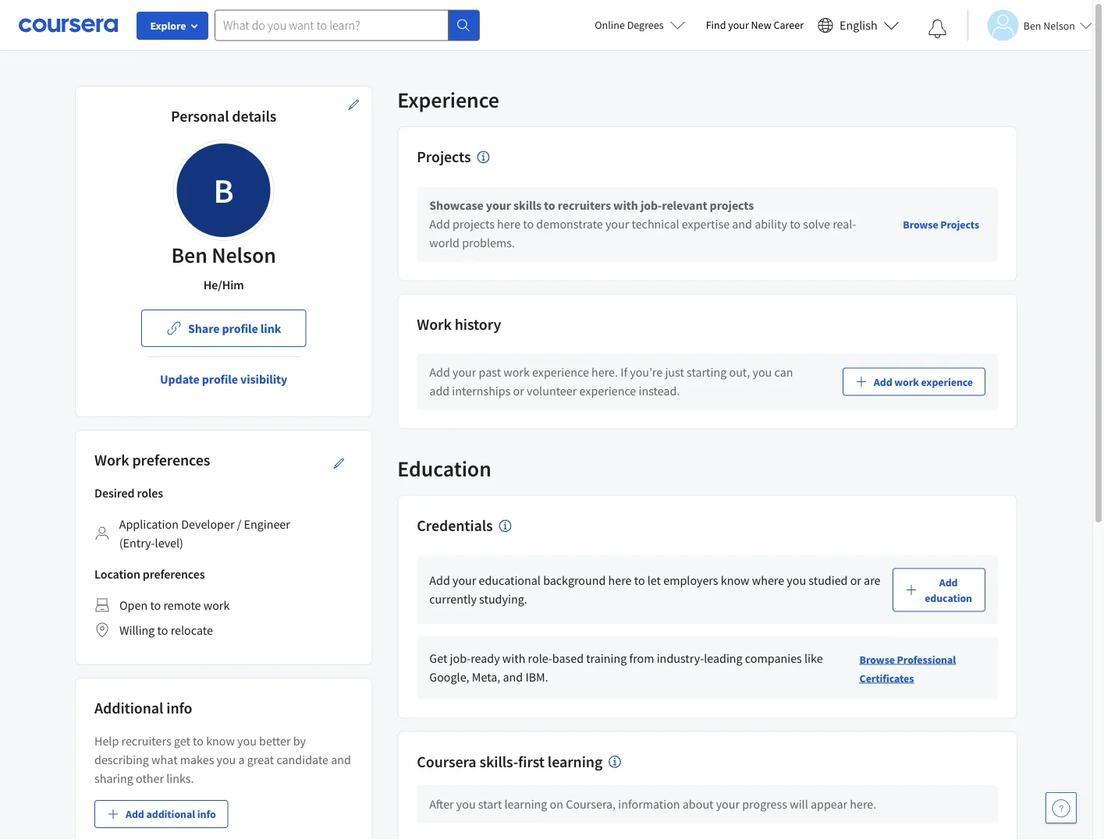 Task type: describe. For each thing, give the bounding box(es) containing it.
information
[[618, 797, 680, 813]]

work inside "button"
[[895, 375, 919, 389]]

to down skills
[[523, 217, 534, 232]]

work for open to remote work
[[204, 598, 230, 614]]

browse projects
[[903, 218, 980, 232]]

location preferences
[[94, 567, 205, 582]]

candidate
[[277, 752, 329, 768]]

your left technical
[[606, 217, 629, 232]]

preferences for location preferences
[[143, 567, 205, 582]]

learning for start
[[505, 797, 548, 813]]

online
[[595, 18, 625, 32]]

coursera skills-first learning
[[417, 752, 603, 772]]

get
[[174, 734, 190, 749]]

(entry-
[[119, 535, 155, 551]]

know inside help recruiters get to know you better by describing what makes you a great candidate and sharing other links.
[[206, 734, 235, 749]]

ben inside popup button
[[1024, 18, 1042, 32]]

application developer / engineer (entry-level)
[[119, 517, 290, 551]]

to right open at the bottom of page
[[150, 598, 161, 614]]

first
[[518, 752, 545, 772]]

browse professional certificates link
[[860, 653, 956, 686]]

certificates
[[860, 672, 914, 686]]

other
[[136, 771, 164, 787]]

to right willing
[[157, 623, 168, 639]]

your for new
[[728, 18, 749, 32]]

career
[[774, 18, 804, 32]]

update profile visibility
[[160, 372, 288, 387]]

coursera image
[[19, 13, 118, 38]]

personal
[[171, 107, 229, 126]]

browse projects button
[[897, 211, 986, 239]]

describing
[[94, 752, 149, 768]]

on
[[550, 797, 564, 813]]

can
[[775, 365, 793, 381]]

companies
[[745, 651, 802, 667]]

coursera
[[417, 752, 477, 772]]

0 vertical spatial projects
[[710, 198, 754, 214]]

you inside the add your educational background here to let employers know where you studied or are currently studying.
[[787, 573, 806, 589]]

add inside add education
[[940, 576, 958, 590]]

industry-
[[657, 651, 704, 667]]

you inside add your past work experience here. if you're just starting out, you can add internships or volunteer experience instead.
[[753, 365, 772, 381]]

edit image
[[348, 98, 360, 111]]

additional
[[94, 699, 163, 719]]

developer
[[181, 517, 235, 532]]

credentials
[[417, 516, 493, 536]]

technical
[[632, 217, 680, 232]]

professional
[[897, 653, 956, 667]]

0 vertical spatial projects
[[417, 147, 471, 167]]

b button
[[173, 140, 275, 241]]

here inside the add your educational background here to let employers know where you studied or are currently studying.
[[608, 573, 632, 589]]

ben nelson button
[[968, 10, 1093, 41]]

desired roles
[[94, 486, 163, 501]]

link
[[261, 321, 281, 336]]

education
[[925, 591, 973, 605]]

leading
[[704, 651, 743, 667]]

online degrees button
[[583, 8, 698, 42]]

projects inside browse projects button
[[941, 218, 980, 232]]

a
[[238, 752, 245, 768]]

1 vertical spatial here.
[[850, 797, 877, 813]]

add work experience button
[[843, 368, 986, 396]]

internships
[[452, 384, 511, 399]]

after you start learning on coursera, information about your progress will appear here.
[[430, 797, 877, 813]]

google,
[[430, 670, 470, 686]]

he/him
[[203, 277, 244, 293]]

add your past work experience here. if you're just starting out, you can add internships or volunteer experience instead.
[[430, 365, 793, 399]]

roles
[[137, 486, 163, 501]]

background
[[543, 573, 606, 589]]

get
[[430, 651, 448, 667]]

work for work history
[[417, 315, 452, 334]]

online degrees
[[595, 18, 664, 32]]

0 vertical spatial info
[[166, 699, 192, 719]]

profile for update
[[202, 372, 238, 387]]

showcase your skills to recruiters with job-relevant projects add projects here to demonstrate your technical expertise and ability to solve real- world problems.
[[430, 198, 857, 251]]

preferences for work preferences
[[132, 451, 210, 470]]

english
[[840, 18, 878, 33]]

application
[[119, 517, 179, 532]]

progress
[[743, 797, 788, 813]]

english button
[[812, 0, 906, 51]]

add your educational background here to let employers know where you studied or are currently studying.
[[430, 573, 881, 608]]

additional
[[146, 808, 195, 822]]

great
[[247, 752, 274, 768]]

edit image
[[333, 457, 345, 470]]

update profile visibility button
[[148, 361, 300, 398]]

ben nelson inside popup button
[[1024, 18, 1076, 32]]

by
[[293, 734, 306, 749]]

job- inside get job-ready with role-based training from industry-leading companies like google, meta, and ibm.
[[450, 651, 471, 667]]

to inside the add your educational background here to let employers know where you studied or are currently studying.
[[634, 573, 645, 589]]

starting
[[687, 365, 727, 381]]

work for work preferences
[[94, 451, 129, 470]]

learning for first
[[548, 752, 603, 772]]



Task type: vqa. For each thing, say whether or not it's contained in the screenshot.
Home
no



Task type: locate. For each thing, give the bounding box(es) containing it.
1 vertical spatial projects
[[453, 217, 495, 232]]

What do you want to learn? text field
[[215, 10, 449, 41]]

your right about
[[716, 797, 740, 813]]

ibm.
[[526, 670, 548, 686]]

solve
[[803, 217, 831, 232]]

and left ibm.
[[503, 670, 523, 686]]

learning left information about skills development section image
[[548, 752, 603, 772]]

browse inside button
[[903, 218, 939, 232]]

1 vertical spatial learning
[[505, 797, 548, 813]]

your
[[728, 18, 749, 32], [486, 198, 511, 214], [606, 217, 629, 232], [453, 365, 476, 381], [453, 573, 476, 589], [716, 797, 740, 813]]

know left where
[[721, 573, 750, 589]]

0 horizontal spatial work
[[204, 598, 230, 614]]

preferences up open to remote work
[[143, 567, 205, 582]]

you left start
[[457, 797, 476, 813]]

1 horizontal spatial work
[[504, 365, 530, 381]]

help
[[94, 734, 119, 749]]

info right additional
[[197, 808, 216, 822]]

information about the projects section image
[[477, 151, 490, 164]]

level)
[[155, 535, 183, 551]]

1 vertical spatial preferences
[[143, 567, 205, 582]]

where
[[752, 573, 785, 589]]

job- up the google,
[[450, 651, 471, 667]]

1 horizontal spatial work
[[417, 315, 452, 334]]

like
[[805, 651, 823, 667]]

/
[[237, 517, 241, 532]]

and inside help recruiters get to know you better by describing what makes you a great candidate and sharing other links.
[[331, 752, 351, 768]]

meta,
[[472, 670, 501, 686]]

update
[[160, 372, 200, 387]]

0 vertical spatial work
[[417, 315, 452, 334]]

visibility
[[240, 372, 288, 387]]

ben nelson
[[1024, 18, 1076, 32], [171, 242, 276, 269]]

currently
[[430, 592, 477, 608]]

with
[[614, 198, 638, 214], [503, 651, 526, 667]]

0 vertical spatial know
[[721, 573, 750, 589]]

1 horizontal spatial job-
[[641, 198, 662, 214]]

0 vertical spatial recruiters
[[558, 198, 611, 214]]

relocate
[[171, 623, 213, 639]]

1 vertical spatial recruiters
[[121, 734, 171, 749]]

0 vertical spatial profile
[[222, 321, 258, 336]]

0 vertical spatial and
[[732, 217, 752, 232]]

0 horizontal spatial nelson
[[212, 242, 276, 269]]

help recruiters get to know you better by describing what makes you a great candidate and sharing other links.
[[94, 734, 351, 787]]

world
[[430, 236, 460, 251]]

appear
[[811, 797, 848, 813]]

work
[[504, 365, 530, 381], [895, 375, 919, 389], [204, 598, 230, 614]]

1 horizontal spatial info
[[197, 808, 216, 822]]

to right skills
[[544, 198, 555, 214]]

learning left on
[[505, 797, 548, 813]]

1 vertical spatial profile
[[202, 372, 238, 387]]

job- inside showcase your skills to recruiters with job-relevant projects add projects here to demonstrate your technical expertise and ability to solve real- world problems.
[[641, 198, 662, 214]]

0 vertical spatial here.
[[592, 365, 618, 381]]

based
[[552, 651, 584, 667]]

0 vertical spatial ben nelson
[[1024, 18, 1076, 32]]

browse for browse projects
[[903, 218, 939, 232]]

sharing
[[94, 771, 133, 787]]

add additional info
[[126, 808, 216, 822]]

1 vertical spatial ben
[[171, 242, 207, 269]]

browse inside browse professional certificates
[[860, 653, 895, 667]]

your up currently at the bottom of page
[[453, 573, 476, 589]]

1 horizontal spatial with
[[614, 198, 638, 214]]

desired
[[94, 486, 135, 501]]

1 vertical spatial and
[[503, 670, 523, 686]]

here. inside add your past work experience here. if you're just starting out, you can add internships or volunteer experience instead.
[[592, 365, 618, 381]]

education
[[398, 455, 492, 483]]

you're
[[630, 365, 663, 381]]

just
[[665, 365, 684, 381]]

share profile link button
[[141, 310, 306, 347]]

0 horizontal spatial projects
[[453, 217, 495, 232]]

browse up the certificates
[[860, 653, 895, 667]]

add inside the add your educational background here to let employers know where you studied or are currently studying.
[[430, 573, 450, 589]]

and right candidate
[[331, 752, 351, 768]]

share profile link
[[188, 321, 281, 336]]

info inside button
[[197, 808, 216, 822]]

0 vertical spatial here
[[497, 217, 521, 232]]

from
[[630, 651, 655, 667]]

coursera,
[[566, 797, 616, 813]]

browse right real-
[[903, 218, 939, 232]]

degrees
[[627, 18, 664, 32]]

your for skills
[[486, 198, 511, 214]]

find
[[706, 18, 726, 32]]

your for past
[[453, 365, 476, 381]]

nelson
[[1044, 18, 1076, 32], [212, 242, 276, 269]]

0 vertical spatial ben
[[1024, 18, 1042, 32]]

0 horizontal spatial here.
[[592, 365, 618, 381]]

you up a
[[237, 734, 257, 749]]

1 vertical spatial ben nelson
[[171, 242, 276, 269]]

preferences up roles
[[132, 451, 210, 470]]

explore
[[150, 19, 186, 33]]

instead.
[[639, 384, 680, 399]]

1 vertical spatial with
[[503, 651, 526, 667]]

0 horizontal spatial projects
[[417, 147, 471, 167]]

role-
[[528, 651, 552, 667]]

your right find
[[728, 18, 749, 32]]

add inside showcase your skills to recruiters with job-relevant projects add projects here to demonstrate your technical expertise and ability to solve real- world problems.
[[430, 217, 450, 232]]

or inside add your past work experience here. if you're just starting out, you can add internships or volunteer experience instead.
[[513, 384, 524, 399]]

nelson inside popup button
[[1044, 18, 1076, 32]]

1 horizontal spatial or
[[851, 573, 862, 589]]

0 horizontal spatial browse
[[860, 653, 895, 667]]

info up get
[[166, 699, 192, 719]]

0 vertical spatial with
[[614, 198, 638, 214]]

projects up expertise
[[710, 198, 754, 214]]

profile inside button
[[202, 372, 238, 387]]

add inside add additional info button
[[126, 808, 144, 822]]

training
[[586, 651, 627, 667]]

or inside the add your educational background here to let employers know where you studied or are currently studying.
[[851, 573, 862, 589]]

will
[[790, 797, 808, 813]]

your up internships
[[453, 365, 476, 381]]

and inside get job-ready with role-based training from industry-leading companies like google, meta, and ibm.
[[503, 670, 523, 686]]

volunteer
[[527, 384, 577, 399]]

add work experience
[[874, 375, 973, 389]]

None search field
[[215, 10, 480, 41]]

know inside the add your educational background here to let employers know where you studied or are currently studying.
[[721, 573, 750, 589]]

1 horizontal spatial projects
[[941, 218, 980, 232]]

with left role-
[[503, 651, 526, 667]]

you left a
[[217, 752, 236, 768]]

studied
[[809, 573, 848, 589]]

links.
[[166, 771, 194, 787]]

1 vertical spatial browse
[[860, 653, 895, 667]]

1 horizontal spatial ben
[[1024, 18, 1042, 32]]

1 vertical spatial nelson
[[212, 242, 276, 269]]

add for educational
[[430, 573, 450, 589]]

1 vertical spatial job-
[[450, 651, 471, 667]]

or
[[513, 384, 524, 399], [851, 573, 862, 589]]

here. right appear
[[850, 797, 877, 813]]

1 vertical spatial work
[[94, 451, 129, 470]]

2 vertical spatial and
[[331, 752, 351, 768]]

here down skills
[[497, 217, 521, 232]]

1 horizontal spatial know
[[721, 573, 750, 589]]

0 vertical spatial browse
[[903, 218, 939, 232]]

add for experience
[[874, 375, 893, 389]]

0 horizontal spatial or
[[513, 384, 524, 399]]

expertise
[[682, 217, 730, 232]]

find your new career
[[706, 18, 804, 32]]

to left solve
[[790, 217, 801, 232]]

1 horizontal spatial here.
[[850, 797, 877, 813]]

personal details
[[171, 107, 277, 126]]

past
[[479, 365, 501, 381]]

work preferences
[[94, 451, 210, 470]]

b
[[214, 169, 234, 212]]

1 horizontal spatial browse
[[903, 218, 939, 232]]

show notifications image
[[929, 20, 947, 38]]

add for info
[[126, 808, 144, 822]]

you left can
[[753, 365, 772, 381]]

here inside showcase your skills to recruiters with job-relevant projects add projects here to demonstrate your technical expertise and ability to solve real- world problems.
[[497, 217, 521, 232]]

0 horizontal spatial here
[[497, 217, 521, 232]]

or left "are"
[[851, 573, 862, 589]]

1 vertical spatial projects
[[941, 218, 980, 232]]

add inside add your past work experience here. if you're just starting out, you can add internships or volunteer experience instead.
[[430, 365, 450, 381]]

here. left if
[[592, 365, 618, 381]]

0 vertical spatial or
[[513, 384, 524, 399]]

open
[[119, 598, 148, 614]]

add additional info button
[[94, 801, 228, 829]]

to left the let
[[634, 573, 645, 589]]

experience inside "button"
[[921, 375, 973, 389]]

0 horizontal spatial job-
[[450, 651, 471, 667]]

recruiters inside showcase your skills to recruiters with job-relevant projects add projects here to demonstrate your technical expertise and ability to solve real- world problems.
[[558, 198, 611, 214]]

projects up problems.
[[453, 217, 495, 232]]

your left skills
[[486, 198, 511, 214]]

out,
[[729, 365, 750, 381]]

and inside showcase your skills to recruiters with job-relevant projects add projects here to demonstrate your technical expertise and ability to solve real- world problems.
[[732, 217, 752, 232]]

information about skills development section image
[[609, 757, 622, 769]]

better
[[259, 734, 291, 749]]

work up desired
[[94, 451, 129, 470]]

willing
[[119, 623, 155, 639]]

you right where
[[787, 573, 806, 589]]

know
[[721, 573, 750, 589], [206, 734, 235, 749]]

add education
[[925, 576, 973, 605]]

work
[[417, 315, 452, 334], [94, 451, 129, 470]]

profile for share
[[222, 321, 258, 336]]

ready
[[471, 651, 500, 667]]

engineer
[[244, 517, 290, 532]]

0 horizontal spatial know
[[206, 734, 235, 749]]

you
[[753, 365, 772, 381], [787, 573, 806, 589], [237, 734, 257, 749], [217, 752, 236, 768], [457, 797, 476, 813]]

browse for browse professional certificates
[[860, 653, 895, 667]]

1 horizontal spatial and
[[503, 670, 523, 686]]

share
[[188, 321, 220, 336]]

real-
[[833, 217, 857, 232]]

recruiters up the demonstrate
[[558, 198, 611, 214]]

to
[[544, 198, 555, 214], [523, 217, 534, 232], [790, 217, 801, 232], [634, 573, 645, 589], [150, 598, 161, 614], [157, 623, 168, 639], [193, 734, 204, 749]]

work for add your past work experience here. if you're just starting out, you can add internships or volunteer experience instead.
[[504, 365, 530, 381]]

your inside add your past work experience here. if you're just starting out, you can add internships or volunteer experience instead.
[[453, 365, 476, 381]]

0 vertical spatial preferences
[[132, 451, 210, 470]]

with inside get job-ready with role-based training from industry-leading companies like google, meta, and ibm.
[[503, 651, 526, 667]]

0 vertical spatial learning
[[548, 752, 603, 772]]

profile right update
[[202, 372, 238, 387]]

here left the let
[[608, 573, 632, 589]]

1 vertical spatial info
[[197, 808, 216, 822]]

showcase
[[430, 198, 484, 214]]

and left ability
[[732, 217, 752, 232]]

profile left link
[[222, 321, 258, 336]]

work left history
[[417, 315, 452, 334]]

studying.
[[479, 592, 527, 608]]

0 horizontal spatial ben nelson
[[171, 242, 276, 269]]

work inside add your past work experience here. if you're just starting out, you can add internships or volunteer experience instead.
[[504, 365, 530, 381]]

0 horizontal spatial info
[[166, 699, 192, 719]]

additional info
[[94, 699, 192, 719]]

1 horizontal spatial projects
[[710, 198, 754, 214]]

recruiters inside help recruiters get to know you better by describing what makes you a great candidate and sharing other links.
[[121, 734, 171, 749]]

new
[[751, 18, 772, 32]]

0 vertical spatial job-
[[641, 198, 662, 214]]

1 vertical spatial or
[[851, 573, 862, 589]]

1 horizontal spatial here
[[608, 573, 632, 589]]

profile inside button
[[222, 321, 258, 336]]

or left volunteer at the top of page
[[513, 384, 524, 399]]

history
[[455, 315, 501, 334]]

0 horizontal spatial and
[[331, 752, 351, 768]]

information about credentials section image
[[499, 520, 512, 533]]

2 horizontal spatial and
[[732, 217, 752, 232]]

1 horizontal spatial nelson
[[1044, 18, 1076, 32]]

add
[[430, 384, 450, 399]]

preferences
[[132, 451, 210, 470], [143, 567, 205, 582]]

know up makes
[[206, 734, 235, 749]]

0 horizontal spatial work
[[94, 451, 129, 470]]

job- up technical
[[641, 198, 662, 214]]

1 vertical spatial here
[[608, 573, 632, 589]]

remote
[[163, 598, 201, 614]]

willing to relocate
[[119, 623, 213, 639]]

add inside add work experience "button"
[[874, 375, 893, 389]]

0 horizontal spatial with
[[503, 651, 526, 667]]

1 horizontal spatial ben nelson
[[1024, 18, 1076, 32]]

employers
[[664, 573, 719, 589]]

help center image
[[1052, 799, 1071, 818]]

1 horizontal spatial recruiters
[[558, 198, 611, 214]]

with inside showcase your skills to recruiters with job-relevant projects add projects here to demonstrate your technical expertise and ability to solve real- world problems.
[[614, 198, 638, 214]]

explore button
[[137, 12, 208, 40]]

let
[[648, 573, 661, 589]]

relevant
[[662, 198, 708, 214]]

with up technical
[[614, 198, 638, 214]]

recruiters up what at the bottom of the page
[[121, 734, 171, 749]]

0 horizontal spatial recruiters
[[121, 734, 171, 749]]

2 horizontal spatial work
[[895, 375, 919, 389]]

to inside help recruiters get to know you better by describing what makes you a great candidate and sharing other links.
[[193, 734, 204, 749]]

your inside the add your educational background here to let employers know where you studied or are currently studying.
[[453, 573, 476, 589]]

browse professional certificates
[[860, 653, 956, 686]]

add education button
[[893, 569, 986, 612]]

projects
[[417, 147, 471, 167], [941, 218, 980, 232]]

add for past
[[430, 365, 450, 381]]

location
[[94, 567, 140, 582]]

about
[[683, 797, 714, 813]]

0 horizontal spatial ben
[[171, 242, 207, 269]]

learning
[[548, 752, 603, 772], [505, 797, 548, 813]]

1 vertical spatial know
[[206, 734, 235, 749]]

0 vertical spatial nelson
[[1044, 18, 1076, 32]]

your for educational
[[453, 573, 476, 589]]

to right get
[[193, 734, 204, 749]]



